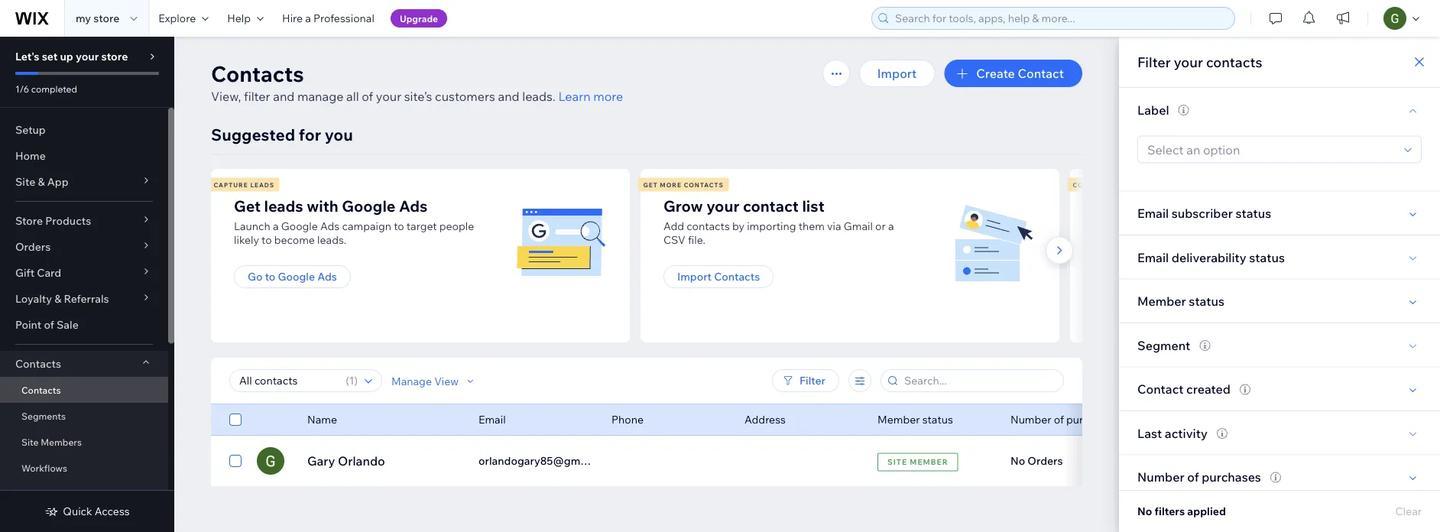Task type: vqa. For each thing, say whether or not it's contained in the screenshot.
Add answer
no



Task type: locate. For each thing, give the bounding box(es) containing it.
a right hire
[[305, 11, 311, 25]]

number of purchases up no orders
[[1011, 413, 1118, 426]]

0 vertical spatial member
[[1138, 293, 1186, 309]]

Unsaved view field
[[235, 370, 341, 391]]

a inside get leads with google ads launch a google ads campaign to target people likely to become leads.
[[273, 219, 279, 233]]

member up site member
[[878, 413, 920, 426]]

ads
[[399, 196, 428, 215], [320, 219, 340, 233], [317, 270, 337, 283]]

hire a professional
[[282, 11, 375, 25]]

2 vertical spatial site
[[888, 457, 908, 467]]

number up no orders
[[1011, 413, 1052, 426]]

contact created
[[1138, 381, 1231, 397]]

subscriber
[[1172, 205, 1233, 221]]

2 horizontal spatial a
[[888, 219, 894, 233]]

sale
[[57, 318, 79, 331]]

1 horizontal spatial contacts
[[1206, 53, 1263, 70]]

number of purchases
[[1011, 413, 1118, 426], [1138, 469, 1261, 485]]

2 vertical spatial to
[[265, 270, 276, 283]]

1 vertical spatial contacts
[[687, 219, 730, 233]]

google down become
[[278, 270, 315, 283]]

1 horizontal spatial orders
[[1028, 454, 1063, 468]]

1 horizontal spatial view
[[976, 453, 1005, 469]]

1 vertical spatial view
[[976, 453, 1005, 469]]

capture leads
[[214, 181, 275, 188]]

applied
[[1188, 505, 1226, 518]]

0 vertical spatial no
[[1011, 454, 1025, 468]]

with
[[307, 196, 339, 215]]

None checkbox
[[229, 452, 242, 470]]

0 vertical spatial contacts
[[1206, 53, 1263, 70]]

create contact button
[[944, 60, 1083, 87]]

email left deliverability
[[1138, 249, 1169, 265]]

loyalty & referrals
[[15, 292, 109, 305]]

ads up target
[[399, 196, 428, 215]]

filter button
[[772, 369, 839, 392]]

1 vertical spatial store
[[101, 50, 128, 63]]

status up site member
[[923, 413, 953, 426]]

contacts view, filter and manage all of your site's customers and leads. learn more
[[211, 60, 623, 104]]

orders down the store
[[15, 240, 51, 253]]

store
[[93, 11, 119, 25], [101, 50, 128, 63]]

email deliverability status
[[1138, 249, 1285, 265]]

1 horizontal spatial no
[[1138, 505, 1152, 518]]

import for import contacts
[[677, 270, 712, 283]]

site
[[15, 175, 35, 188], [21, 436, 39, 448], [888, 457, 908, 467]]

contacts button
[[0, 351, 168, 377]]

0 horizontal spatial number of purchases
[[1011, 413, 1118, 426]]

gary
[[307, 453, 335, 469]]

of up no orders
[[1054, 413, 1064, 426]]

1 vertical spatial import
[[677, 270, 712, 283]]

email left 'subscriber' at the right of page
[[1138, 205, 1169, 221]]

filters
[[1155, 505, 1185, 518]]

number up "filters"
[[1138, 469, 1185, 485]]

1 vertical spatial number
[[1138, 469, 1185, 485]]

member up segment
[[1138, 293, 1186, 309]]

of right all
[[362, 89, 373, 104]]

0 vertical spatial import
[[878, 66, 917, 81]]

member left view link
[[910, 457, 949, 467]]

number of purchases up applied at the right bottom
[[1138, 469, 1261, 485]]

your
[[76, 50, 99, 63], [1174, 53, 1203, 70], [376, 89, 402, 104], [707, 196, 740, 215]]

0 horizontal spatial orders
[[15, 240, 51, 253]]

contact down segment
[[1138, 381, 1184, 397]]

member status up segment
[[1138, 293, 1225, 309]]

leads
[[250, 181, 275, 188], [1111, 181, 1135, 188]]

setup
[[15, 123, 46, 136]]

let's
[[15, 50, 39, 63]]

& right loyalty at the left bottom of the page
[[54, 292, 61, 305]]

you
[[325, 124, 353, 145]]

activity
[[1165, 425, 1208, 441]]

0 horizontal spatial no
[[1011, 454, 1025, 468]]

completed
[[31, 83, 77, 94]]

ads down get leads with google ads launch a google ads campaign to target people likely to become leads.
[[317, 270, 337, 283]]

contacts inside button
[[714, 270, 760, 283]]

site for site & app
[[15, 175, 35, 188]]

1 vertical spatial site
[[21, 436, 39, 448]]

)
[[354, 374, 358, 387]]

0 vertical spatial leads.
[[522, 89, 556, 104]]

to left target
[[394, 219, 404, 233]]

status right deliverability
[[1250, 249, 1285, 265]]

0 horizontal spatial view
[[434, 374, 459, 387]]

store inside sidebar element
[[101, 50, 128, 63]]

2 leads from the left
[[1111, 181, 1135, 188]]

0 horizontal spatial filter
[[800, 374, 826, 387]]

of up no filters applied
[[1188, 469, 1199, 485]]

email up orlandogary85@gmail.com
[[479, 413, 506, 426]]

site inside dropdown button
[[15, 175, 35, 188]]

manage view button
[[391, 374, 477, 388]]

email
[[1138, 205, 1169, 221], [1138, 249, 1169, 265], [479, 413, 506, 426]]

1 vertical spatial &
[[54, 292, 61, 305]]

2 and from the left
[[498, 89, 520, 104]]

0 horizontal spatial import
[[677, 270, 712, 283]]

no for no orders
[[1011, 454, 1025, 468]]

site for site members
[[21, 436, 39, 448]]

store
[[15, 214, 43, 227]]

leads. left learn
[[522, 89, 556, 104]]

0 horizontal spatial and
[[273, 89, 295, 104]]

contacts down 'by' on the right of page
[[714, 270, 760, 283]]

gary orlando image
[[257, 447, 284, 475]]

contact
[[1018, 66, 1064, 81], [1138, 381, 1184, 397]]

0 horizontal spatial leads
[[250, 181, 275, 188]]

filter inside 'filter' button
[[800, 374, 826, 387]]

contact
[[743, 196, 799, 215]]

1 vertical spatial google
[[281, 219, 318, 233]]

1
[[349, 374, 354, 387]]

0 vertical spatial view
[[434, 374, 459, 387]]

convert leads
[[1073, 181, 1135, 188]]

status down deliverability
[[1189, 293, 1225, 309]]

leads right convert
[[1111, 181, 1135, 188]]

your inside 'contacts view, filter and manage all of your site's customers and leads. learn more'
[[376, 89, 402, 104]]

1 leads from the left
[[250, 181, 275, 188]]

1 horizontal spatial leads
[[1111, 181, 1135, 188]]

orders right view link
[[1028, 454, 1063, 468]]

ads down with
[[320, 219, 340, 233]]

point
[[15, 318, 42, 331]]

contacts up "segments"
[[21, 384, 61, 396]]

Search... field
[[900, 370, 1059, 391]]

deliverability
[[1172, 249, 1247, 265]]

1 vertical spatial leads.
[[317, 233, 347, 247]]

1 horizontal spatial filter
[[1138, 53, 1171, 70]]

0 vertical spatial &
[[38, 175, 45, 188]]

member status
[[1138, 293, 1225, 309], [878, 413, 953, 426]]

a down "leads"
[[273, 219, 279, 233]]

gary orlando
[[307, 453, 385, 469]]

1 vertical spatial no
[[1138, 505, 1152, 518]]

2 horizontal spatial &
[[54, 292, 61, 305]]

and right customers
[[498, 89, 520, 104]]

0 vertical spatial site
[[15, 175, 35, 188]]

1 vertical spatial purchases
[[1202, 469, 1261, 485]]

professional
[[314, 11, 375, 25]]

& left app
[[38, 175, 45, 188]]

setup link
[[0, 117, 168, 143]]

google up become
[[281, 219, 318, 233]]

0 horizontal spatial member status
[[878, 413, 953, 426]]

0 vertical spatial purchases
[[1067, 413, 1118, 426]]

filter for filter
[[800, 374, 826, 387]]

google inside 'button'
[[278, 270, 315, 283]]

last activity
[[1138, 425, 1208, 441]]

point of sale link
[[0, 312, 168, 338]]

2 vertical spatial google
[[278, 270, 315, 283]]

launch
[[234, 219, 271, 233]]

& for tasks
[[47, 488, 54, 500]]

to right go
[[265, 270, 276, 283]]

2 vertical spatial member
[[910, 457, 949, 467]]

store down the my store
[[101, 50, 128, 63]]

leads.
[[522, 89, 556, 104], [317, 233, 347, 247]]

filter your contacts
[[1138, 53, 1263, 70]]

of left sale
[[44, 318, 54, 331]]

0 vertical spatial number of purchases
[[1011, 413, 1118, 426]]

leads. inside 'contacts view, filter and manage all of your site's customers and leads. learn more'
[[522, 89, 556, 104]]

google up "campaign"
[[342, 196, 396, 215]]

leads up "get"
[[250, 181, 275, 188]]

1 horizontal spatial number of purchases
[[1138, 469, 1261, 485]]

0 vertical spatial filter
[[1138, 53, 1171, 70]]

orders
[[15, 240, 51, 253], [1028, 454, 1063, 468]]

to down launch
[[262, 233, 272, 247]]

contacts down point of sale
[[15, 357, 61, 370]]

tasks & reminders link
[[0, 481, 168, 507]]

0 horizontal spatial leads.
[[317, 233, 347, 247]]

contact right create
[[1018, 66, 1064, 81]]

purchases left "last"
[[1067, 413, 1118, 426]]

1 vertical spatial member status
[[878, 413, 953, 426]]

reminders
[[56, 488, 102, 500]]

0 horizontal spatial purchases
[[1067, 413, 1118, 426]]

member
[[1138, 293, 1186, 309], [878, 413, 920, 426], [910, 457, 949, 467]]

grow your contact list add contacts by importing them via gmail or a csv file.
[[664, 196, 894, 247]]

0 vertical spatial orders
[[15, 240, 51, 253]]

leads. down with
[[317, 233, 347, 247]]

of inside 'contacts view, filter and manage all of your site's customers and leads. learn more'
[[362, 89, 373, 104]]

member status up site member
[[878, 413, 953, 426]]

leads for convert leads
[[1111, 181, 1135, 188]]

& right tasks
[[47, 488, 54, 500]]

view right manage on the left bottom
[[434, 374, 459, 387]]

1 horizontal spatial import
[[878, 66, 917, 81]]

status
[[1236, 205, 1272, 221], [1250, 249, 1285, 265], [1189, 293, 1225, 309], [923, 413, 953, 426]]

Search for tools, apps, help & more... field
[[891, 8, 1230, 29]]

1 vertical spatial contact
[[1138, 381, 1184, 397]]

point of sale
[[15, 318, 79, 331]]

orders button
[[0, 234, 168, 260]]

list containing get leads with google ads
[[209, 169, 1440, 343]]

0 horizontal spatial number
[[1011, 413, 1052, 426]]

learn more button
[[558, 87, 623, 106]]

via
[[827, 219, 842, 233]]

1 vertical spatial filter
[[800, 374, 826, 387]]

view left no orders
[[976, 453, 1005, 469]]

contact inside button
[[1018, 66, 1064, 81]]

1 vertical spatial email
[[1138, 249, 1169, 265]]

people
[[439, 219, 474, 233]]

1 horizontal spatial member status
[[1138, 293, 1225, 309]]

segments
[[21, 410, 66, 422]]

0 vertical spatial email
[[1138, 205, 1169, 221]]

my
[[76, 11, 91, 25]]

1 horizontal spatial &
[[47, 488, 54, 500]]

1 horizontal spatial leads.
[[522, 89, 556, 104]]

csv
[[664, 233, 686, 247]]

1 vertical spatial orders
[[1028, 454, 1063, 468]]

1 horizontal spatial and
[[498, 89, 520, 104]]

to
[[394, 219, 404, 233], [262, 233, 272, 247], [265, 270, 276, 283]]

view,
[[211, 89, 241, 104]]

2 vertical spatial ads
[[317, 270, 337, 283]]

None checkbox
[[229, 411, 242, 429]]

0 vertical spatial contact
[[1018, 66, 1064, 81]]

and right filter
[[273, 89, 295, 104]]

0 horizontal spatial &
[[38, 175, 45, 188]]

view inside popup button
[[434, 374, 459, 387]]

1 horizontal spatial number
[[1138, 469, 1185, 485]]

orders inside dropdown button
[[15, 240, 51, 253]]

2 vertical spatial &
[[47, 488, 54, 500]]

1 horizontal spatial purchases
[[1202, 469, 1261, 485]]

to inside 'button'
[[265, 270, 276, 283]]

store right my
[[93, 11, 119, 25]]

0 horizontal spatial contacts
[[687, 219, 730, 233]]

contacts up filter
[[211, 60, 304, 87]]

leads. inside get leads with google ads launch a google ads campaign to target people likely to become leads.
[[317, 233, 347, 247]]

app
[[47, 175, 68, 188]]

0 vertical spatial to
[[394, 219, 404, 233]]

purchases up applied at the right bottom
[[1202, 469, 1261, 485]]

no for no filters applied
[[1138, 505, 1152, 518]]

a right or
[[888, 219, 894, 233]]

list
[[209, 169, 1440, 343]]

members
[[41, 436, 82, 448]]

more
[[660, 181, 682, 188]]

get
[[643, 181, 658, 188]]

1 vertical spatial number of purchases
[[1138, 469, 1261, 485]]

import
[[878, 66, 917, 81], [677, 270, 712, 283]]

email subscriber status
[[1138, 205, 1272, 221]]

0 horizontal spatial a
[[273, 219, 279, 233]]

0 horizontal spatial contact
[[1018, 66, 1064, 81]]



Task type: describe. For each thing, give the bounding box(es) containing it.
filter for filter your contacts
[[1138, 53, 1171, 70]]

ads inside 'button'
[[317, 270, 337, 283]]

all
[[346, 89, 359, 104]]

quick access
[[63, 505, 130, 518]]

target
[[407, 219, 437, 233]]

site members link
[[0, 429, 168, 455]]

go to google ads
[[248, 270, 337, 283]]

your inside sidebar element
[[76, 50, 99, 63]]

sidebar element
[[0, 37, 174, 532]]

created
[[1187, 381, 1231, 397]]

home link
[[0, 143, 168, 169]]

let's set up your store
[[15, 50, 128, 63]]

email for email deliverability status
[[1138, 249, 1169, 265]]

get leads with google ads launch a google ads campaign to target people likely to become leads.
[[234, 196, 474, 247]]

0 vertical spatial google
[[342, 196, 396, 215]]

leads
[[264, 196, 303, 215]]

segment
[[1138, 337, 1191, 353]]

convert
[[1073, 181, 1109, 188]]

site member
[[888, 457, 949, 467]]

loyalty & referrals button
[[0, 286, 168, 312]]

or
[[876, 219, 886, 233]]

segments link
[[0, 403, 168, 429]]

up
[[60, 50, 73, 63]]

1 vertical spatial to
[[262, 233, 272, 247]]

more
[[593, 89, 623, 104]]

my store
[[76, 11, 119, 25]]

manage
[[297, 89, 344, 104]]

help
[[227, 11, 251, 25]]

suggested for you
[[211, 124, 353, 145]]

tasks
[[21, 488, 45, 500]]

a inside grow your contact list add contacts by importing them via gmail or a csv file.
[[888, 219, 894, 233]]

orlandogary85@gmail.com
[[479, 454, 616, 468]]

contacts inside 'contacts view, filter and manage all of your site's customers and leads. learn more'
[[211, 60, 304, 87]]

go
[[248, 270, 263, 283]]

filter
[[244, 89, 270, 104]]

get
[[234, 196, 261, 215]]

1 horizontal spatial a
[[305, 11, 311, 25]]

loyalty
[[15, 292, 52, 305]]

explore
[[158, 11, 196, 25]]

get more contacts
[[643, 181, 724, 188]]

go to google ads button
[[234, 265, 351, 288]]

1 vertical spatial member
[[878, 413, 920, 426]]

no filters applied
[[1138, 505, 1226, 518]]

import contacts button
[[664, 265, 774, 288]]

1 and from the left
[[273, 89, 295, 104]]

site's
[[404, 89, 432, 104]]

email for email subscriber status
[[1138, 205, 1169, 221]]

tasks & reminders
[[21, 488, 102, 500]]

importing
[[747, 219, 796, 233]]

0 vertical spatial ads
[[399, 196, 428, 215]]

add
[[664, 219, 684, 233]]

become
[[274, 233, 315, 247]]

quick access button
[[45, 505, 130, 518]]

2 vertical spatial email
[[479, 413, 506, 426]]

address
[[745, 413, 786, 426]]

Select an option field
[[1143, 136, 1400, 162]]

no orders
[[1011, 454, 1063, 468]]

access
[[95, 505, 130, 518]]

campaign
[[342, 219, 391, 233]]

0 vertical spatial member status
[[1138, 293, 1225, 309]]

them
[[799, 219, 825, 233]]

contacts inside popup button
[[15, 357, 61, 370]]

gift card
[[15, 266, 61, 279]]

status right 'subscriber' at the right of page
[[1236, 205, 1272, 221]]

import button
[[859, 60, 935, 87]]

& for loyalty
[[54, 292, 61, 305]]

site & app button
[[0, 169, 168, 195]]

file.
[[688, 233, 706, 247]]

hire a professional link
[[273, 0, 384, 37]]

1 horizontal spatial contact
[[1138, 381, 1184, 397]]

of inside sidebar element
[[44, 318, 54, 331]]

capture
[[214, 181, 248, 188]]

1/6
[[15, 83, 29, 94]]

1 vertical spatial ads
[[320, 219, 340, 233]]

& for site
[[38, 175, 45, 188]]

upgrade
[[400, 13, 438, 24]]

workflows link
[[0, 455, 168, 481]]

contacts link
[[0, 377, 168, 403]]

0 vertical spatial number
[[1011, 413, 1052, 426]]

your inside grow your contact list add contacts by importing them via gmail or a csv file.
[[707, 196, 740, 215]]

contacts
[[684, 181, 724, 188]]

contacts inside grow your contact list add contacts by importing them via gmail or a csv file.
[[687, 219, 730, 233]]

label
[[1138, 102, 1169, 117]]

for
[[299, 124, 321, 145]]

hire
[[282, 11, 303, 25]]

phone
[[612, 413, 644, 426]]

(
[[346, 374, 349, 387]]

manage view
[[391, 374, 459, 387]]

quick
[[63, 505, 92, 518]]

site for site member
[[888, 457, 908, 467]]

upgrade button
[[391, 9, 447, 28]]

grow
[[664, 196, 703, 215]]

gift
[[15, 266, 35, 279]]

0 vertical spatial store
[[93, 11, 119, 25]]

products
[[45, 214, 91, 227]]

create contact
[[977, 66, 1064, 81]]

( 1 )
[[346, 374, 358, 387]]

referrals
[[64, 292, 109, 305]]

gift card button
[[0, 260, 168, 286]]

leads for capture leads
[[250, 181, 275, 188]]

last
[[1138, 425, 1162, 441]]

store products
[[15, 214, 91, 227]]

list
[[802, 196, 825, 215]]

import for import
[[878, 66, 917, 81]]

import contacts
[[677, 270, 760, 283]]

gmail
[[844, 219, 873, 233]]



